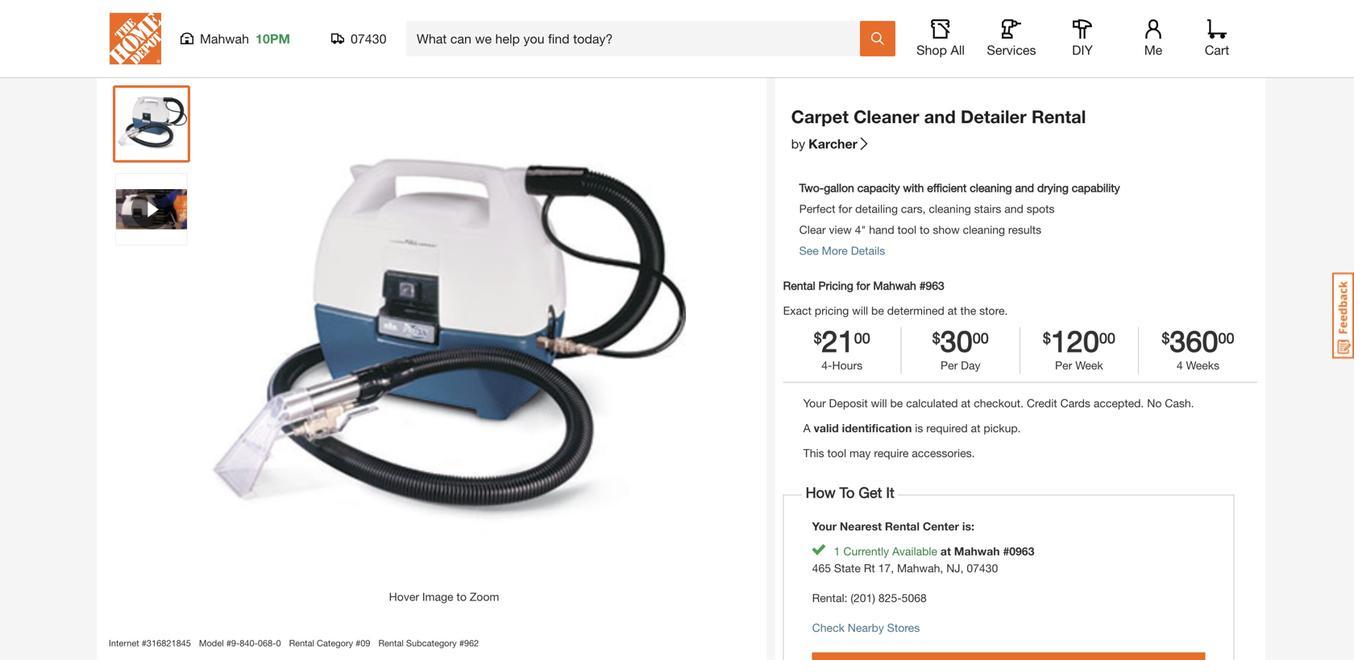 Task type: describe. For each thing, give the bounding box(es) containing it.
exact
[[783, 304, 812, 318]]

nearest
[[840, 520, 882, 534]]

to
[[840, 485, 855, 502]]

identification
[[842, 422, 912, 435]]

carpet for carpet cleaner and detailer rental
[[791, 106, 849, 127]]

tool
[[156, 34, 176, 47]]

rental right tool
[[179, 34, 212, 47]]

tool inside two-gallon capacity with efficient cleaning and drying capability perfect for detailing cars, cleaning stairs and spots clear view 4" hand tool to show cleaning results see more details
[[898, 223, 917, 237]]

check nearby stores
[[812, 622, 920, 635]]

4-hours
[[822, 359, 863, 373]]

$ for 30
[[932, 330, 940, 347]]

at for determined
[[948, 304, 957, 318]]

exact pricing will be determined at the store.
[[783, 304, 1008, 318]]

home
[[105, 34, 135, 47]]

840-
[[240, 639, 258, 649]]

rental: (201) 825-5068
[[812, 592, 927, 606]]

detailer for carpet cleaner and detailer
[[462, 34, 501, 47]]

09
[[361, 639, 370, 649]]

30 dollars and 00 cents element containing $
[[932, 328, 940, 355]]

rental right 09
[[378, 639, 404, 649]]

3 , from the left
[[960, 562, 964, 576]]

cleaning
[[261, 34, 305, 47]]

2 , from the left
[[940, 562, 943, 576]]

show
[[933, 223, 960, 237]]

rental:
[[812, 592, 848, 606]]

cleaner for carpet cleaner and detailer
[[398, 34, 437, 47]]

hover
[[389, 591, 419, 604]]

rental right cleaning
[[308, 34, 340, 47]]

the home depot logo image
[[110, 13, 161, 64]]

1 currently available at mahwah # 0963 465 state rt 17 , mahwah , nj , 07430
[[812, 545, 1034, 576]]

me button
[[1128, 19, 1179, 58]]

accessories.
[[912, 447, 975, 460]]

all
[[951, 42, 965, 58]]

pricing
[[815, 304, 849, 318]]

rental up available
[[885, 520, 920, 534]]

see more details link
[[799, 244, 885, 258]]

rental down diy at the right
[[1032, 106, 1086, 127]]

how
[[806, 485, 836, 502]]

is
[[915, 422, 923, 435]]

$ for 120
[[1043, 330, 1051, 347]]

get
[[859, 485, 882, 502]]

0
[[276, 639, 281, 649]]

available
[[892, 545, 937, 559]]

cash.
[[1165, 397, 1194, 410]]

4 weeks
[[1177, 359, 1220, 373]]

825-
[[879, 592, 902, 606]]

category
[[317, 639, 353, 649]]

hover image to zoom
[[389, 591, 499, 604]]

mahwah down is:
[[954, 545, 1000, 559]]

00 for 21
[[854, 330, 870, 347]]

view
[[829, 223, 852, 237]]

a valid identification is required at pickup.
[[803, 422, 1021, 435]]

tool rental
[[156, 34, 212, 47]]

checkout.
[[974, 397, 1024, 410]]

nearby
[[848, 622, 884, 635]]

0 horizontal spatial tool
[[827, 447, 846, 460]]

0963
[[1009, 545, 1034, 559]]

store.
[[979, 304, 1008, 318]]

pricing
[[819, 279, 853, 293]]

results
[[1008, 223, 1042, 237]]

$ 21 00
[[814, 324, 870, 358]]

me
[[1144, 42, 1163, 58]]

962
[[464, 639, 479, 649]]

per for 120
[[1055, 359, 1072, 373]]

capability
[[1072, 181, 1120, 195]]

carpet cleaner and detailer
[[361, 34, 501, 47]]

9-
[[231, 639, 240, 649]]

calculated
[[906, 397, 958, 410]]

valid
[[814, 422, 839, 435]]

360 dollars and 00 cents element containing 00
[[1218, 328, 1234, 355]]

1 vertical spatial cleaning
[[929, 202, 971, 216]]

floor
[[232, 34, 258, 47]]

spots
[[1027, 202, 1055, 216]]

00 for 30
[[973, 330, 989, 347]]

check nearby stores link
[[812, 622, 920, 635]]

is:
[[962, 520, 974, 534]]

state
[[834, 562, 861, 576]]

cards
[[1060, 397, 1091, 410]]

at for calculated
[[961, 397, 971, 410]]

21 dollars and 00 cents element containing $
[[814, 328, 822, 355]]

963
[[926, 279, 945, 293]]

0 vertical spatial cleaning
[[970, 181, 1012, 195]]

10pm
[[256, 31, 290, 46]]

deposit
[[829, 397, 868, 410]]

4-
[[822, 359, 832, 373]]

6049983438001 image
[[116, 189, 187, 230]]

day
[[961, 359, 981, 373]]

$ 30 00
[[932, 324, 989, 358]]

4
[[1177, 359, 1183, 373]]

more
[[822, 244, 848, 258]]

What can we help you find today? search field
[[417, 22, 859, 56]]

with
[[903, 181, 924, 195]]

shop all button
[[915, 19, 966, 58]]

check
[[812, 622, 845, 635]]

21
[[822, 324, 854, 358]]

mahwah left 10pm
[[200, 31, 249, 46]]

required
[[926, 422, 968, 435]]

no
[[1147, 397, 1162, 410]]

capacity
[[857, 181, 900, 195]]

drying
[[1037, 181, 1069, 195]]

carpet cleaner and detailer rental
[[791, 106, 1086, 127]]

0 horizontal spatial to
[[457, 591, 467, 604]]

465
[[812, 562, 831, 576]]

karcher
[[809, 136, 858, 152]]

tool rental link
[[156, 34, 212, 47]]

07430 inside button
[[351, 31, 386, 46]]

floor cleaning rental link
[[232, 34, 340, 47]]

rental up exact
[[783, 279, 815, 293]]

(201)
[[851, 592, 875, 606]]

will for pricing
[[852, 304, 868, 318]]

$ 120 00
[[1043, 324, 1116, 358]]



Task type: vqa. For each thing, say whether or not it's contained in the screenshot.


Task type: locate. For each thing, give the bounding box(es) containing it.
at left pickup.
[[971, 422, 981, 435]]

2 00 from the left
[[973, 330, 989, 347]]

feedback link image
[[1332, 272, 1354, 360]]

at up nj
[[941, 545, 951, 559]]

tool
[[898, 223, 917, 237], [827, 447, 846, 460]]

carpet cleaner and detailer link
[[361, 34, 501, 47]]

5068
[[902, 592, 927, 606]]

30 dollars and 00 cents element
[[902, 324, 1020, 358], [940, 324, 973, 358], [932, 328, 940, 355], [973, 328, 989, 355]]

to left show
[[920, 223, 930, 237]]

1 per from the left
[[941, 359, 958, 373]]

hours
[[832, 359, 863, 373]]

316821845
[[147, 639, 191, 649]]

tool down "cars,"
[[898, 223, 917, 237]]

will
[[852, 304, 868, 318], [871, 397, 887, 410]]

for inside two-gallon capacity with efficient cleaning and drying capability perfect for detailing cars, cleaning stairs and spots clear view 4" hand tool to show cleaning results see more details
[[839, 202, 852, 216]]

the
[[960, 304, 976, 318]]

mahwah up exact pricing will be determined at the store.
[[873, 279, 916, 293]]

1 00 from the left
[[854, 330, 870, 347]]

120 dollars and 00 cents element
[[1020, 324, 1138, 358], [1051, 324, 1099, 358], [1043, 328, 1051, 355], [1099, 328, 1116, 355]]

0 horizontal spatial carpet
[[361, 34, 395, 47]]

1 horizontal spatial 07430
[[967, 562, 998, 576]]

3 $ from the left
[[1043, 330, 1051, 347]]

shop all
[[917, 42, 965, 58]]

to inside two-gallon capacity with efficient cleaning and drying capability perfect for detailing cars, cleaning stairs and spots clear view 4" hand tool to show cleaning results see more details
[[920, 223, 930, 237]]

to
[[920, 223, 930, 237], [457, 591, 467, 604]]

00 inside $ 21 00
[[854, 330, 870, 347]]

at inside 1 currently available at mahwah # 0963 465 state rt 17 , mahwah , nj , 07430
[[941, 545, 951, 559]]

be for determined
[[871, 304, 884, 318]]

cleaner for carpet cleaner and detailer rental
[[854, 106, 919, 127]]

1 vertical spatial tool
[[827, 447, 846, 460]]

1 horizontal spatial cleaner
[[854, 106, 919, 127]]

0 horizontal spatial cleaner
[[398, 34, 437, 47]]

07430 inside 1 currently available at mahwah # 0963 465 state rt 17 , mahwah , nj , 07430
[[967, 562, 998, 576]]

carpet
[[361, 34, 395, 47], [791, 106, 849, 127]]

your for your nearest rental center is:
[[812, 520, 837, 534]]

per left day
[[941, 359, 958, 373]]

0 horizontal spatial will
[[852, 304, 868, 318]]

details
[[851, 244, 885, 258]]

at for required
[[971, 422, 981, 435]]

week
[[1075, 359, 1103, 373]]

00 inside $ 30 00
[[973, 330, 989, 347]]

360 dollars and 00 cents element
[[1139, 324, 1257, 358], [1170, 324, 1218, 358], [1162, 328, 1170, 355], [1218, 328, 1234, 355]]

rental right 0
[[289, 639, 314, 649]]

two-gallon capacity with efficient cleaning and drying capability perfect for detailing cars, cleaning stairs and spots clear view 4" hand tool to show cleaning results see more details
[[799, 181, 1120, 258]]

0 vertical spatial cleaner
[[398, 34, 437, 47]]

1 vertical spatial carpet
[[791, 106, 849, 127]]

cleaning down efficient
[[929, 202, 971, 216]]

0 vertical spatial 07430
[[351, 31, 386, 46]]

2 horizontal spatial ,
[[960, 562, 964, 576]]

$ 360 00
[[1162, 324, 1234, 358]]

$
[[814, 330, 822, 347], [932, 330, 940, 347], [1043, 330, 1051, 347], [1162, 330, 1170, 347]]

1 vertical spatial detailer
[[961, 106, 1027, 127]]

two-
[[799, 181, 824, 195]]

360 dollars and 00 cents element containing $
[[1162, 328, 1170, 355]]

determined
[[887, 304, 945, 318]]

cars,
[[901, 202, 926, 216]]

0 horizontal spatial be
[[871, 304, 884, 318]]

30
[[940, 324, 973, 358]]

0 horizontal spatial detailer
[[462, 34, 501, 47]]

00 up the weeks
[[1218, 330, 1234, 347]]

shop
[[917, 42, 947, 58]]

cleaning down stairs
[[963, 223, 1005, 237]]

center
[[923, 520, 959, 534]]

will for deposit
[[871, 397, 887, 410]]

rental pricing for mahwah # 963
[[783, 279, 945, 293]]

1 vertical spatial will
[[871, 397, 887, 410]]

cleaning up stairs
[[970, 181, 1012, 195]]

1 vertical spatial for
[[857, 279, 870, 293]]

this
[[803, 447, 824, 460]]

$ inside $ 120 00
[[1043, 330, 1051, 347]]

services
[[987, 42, 1036, 58]]

00 for 360
[[1218, 330, 1234, 347]]

0 vertical spatial be
[[871, 304, 884, 318]]

per
[[941, 359, 958, 373], [1055, 359, 1072, 373]]

per week
[[1055, 359, 1103, 373]]

21 dollars and 00 cents element
[[783, 324, 901, 358], [822, 324, 854, 358], [814, 328, 822, 355], [854, 328, 870, 355]]

at up required
[[961, 397, 971, 410]]

for right pricing in the right top of the page
[[857, 279, 870, 293]]

detailer for carpet cleaner and detailer rental
[[961, 106, 1027, 127]]

mahwah 10pm
[[200, 31, 290, 46]]

at left the the
[[948, 304, 957, 318]]

1 , from the left
[[891, 562, 894, 576]]

zoom
[[470, 591, 499, 604]]

detailer
[[462, 34, 501, 47], [961, 106, 1027, 127]]

1 horizontal spatial tool
[[898, 223, 917, 237]]

0 vertical spatial will
[[852, 304, 868, 318]]

0 horizontal spatial for
[[839, 202, 852, 216]]

accepted.
[[1094, 397, 1144, 410]]

hand
[[869, 223, 894, 237]]

1 horizontal spatial detailer
[[961, 106, 1027, 127]]

floor cleaning rental
[[232, 34, 340, 47]]

00 up day
[[973, 330, 989, 347]]

per for 30
[[941, 359, 958, 373]]

for
[[839, 202, 852, 216], [857, 279, 870, 293]]

rental
[[179, 34, 212, 47], [308, 34, 340, 47], [1032, 106, 1086, 127], [783, 279, 815, 293], [885, 520, 920, 534], [289, 639, 314, 649], [378, 639, 404, 649]]

, left nj
[[940, 562, 943, 576]]

subcategory
[[406, 639, 457, 649]]

mahwah down available
[[897, 562, 940, 576]]

be up a valid identification is required at pickup.
[[890, 397, 903, 410]]

require
[[874, 447, 909, 460]]

1 vertical spatial to
[[457, 591, 467, 604]]

3 00 from the left
[[1099, 330, 1116, 347]]

your up a
[[803, 397, 826, 410]]

carpet spot and stair cleaner lg.0 image
[[116, 89, 187, 160]]

1 horizontal spatial to
[[920, 223, 930, 237]]

cleaner up karcher
[[854, 106, 919, 127]]

carpet for carpet cleaner and detailer
[[361, 34, 395, 47]]

00 inside $ 360 00
[[1218, 330, 1234, 347]]

will up identification
[[871, 397, 887, 410]]

cleaner
[[398, 34, 437, 47], [854, 106, 919, 127]]

, down is:
[[960, 562, 964, 576]]

1 horizontal spatial be
[[890, 397, 903, 410]]

for up view
[[839, 202, 852, 216]]

2 per from the left
[[1055, 359, 1072, 373]]

tool right 'this'
[[827, 447, 846, 460]]

how to get it
[[802, 485, 898, 502]]

internet # 316821845 model # 9-840-068-0 rental category # 09 rental subcategory # 962
[[109, 639, 479, 649]]

cart
[[1205, 42, 1229, 58]]

0 vertical spatial to
[[920, 223, 930, 237]]

4"
[[855, 223, 866, 237]]

#
[[919, 279, 926, 293], [1003, 545, 1009, 559], [142, 639, 147, 649], [226, 639, 231, 649], [356, 639, 361, 649], [459, 639, 464, 649]]

120 dollars and 00 cents element containing $
[[1043, 328, 1051, 355]]

00 up "week"
[[1099, 330, 1116, 347]]

$ inside $ 360 00
[[1162, 330, 1170, 347]]

cleaning
[[970, 181, 1012, 195], [929, 202, 971, 216], [963, 223, 1005, 237]]

per day
[[941, 359, 981, 373]]

00
[[854, 330, 870, 347], [973, 330, 989, 347], [1099, 330, 1116, 347], [1218, 330, 1234, 347]]

1 horizontal spatial ,
[[940, 562, 943, 576]]

4 $ from the left
[[1162, 330, 1170, 347]]

0 vertical spatial for
[[839, 202, 852, 216]]

1
[[834, 545, 840, 559]]

per left "week"
[[1055, 359, 1072, 373]]

1 vertical spatial cleaner
[[854, 106, 919, 127]]

currently
[[843, 545, 889, 559]]

,
[[891, 562, 894, 576], [940, 562, 943, 576], [960, 562, 964, 576]]

nj
[[946, 562, 960, 576]]

services button
[[986, 19, 1037, 58]]

see
[[799, 244, 819, 258]]

2 $ from the left
[[932, 330, 940, 347]]

360
[[1170, 324, 1218, 358]]

1 horizontal spatial will
[[871, 397, 887, 410]]

to left zoom
[[457, 591, 467, 604]]

stairs
[[974, 202, 1001, 216]]

00 inside $ 120 00
[[1099, 330, 1116, 347]]

gallon
[[824, 181, 854, 195]]

1 vertical spatial 07430
[[967, 562, 998, 576]]

image
[[422, 591, 453, 604]]

120
[[1051, 324, 1099, 358]]

0 horizontal spatial per
[[941, 359, 958, 373]]

$ inside $ 30 00
[[932, 330, 940, 347]]

1 horizontal spatial per
[[1055, 359, 1072, 373]]

be down rental pricing for mahwah # 963
[[871, 304, 884, 318]]

efficient
[[927, 181, 967, 195]]

home link
[[105, 34, 135, 47]]

1 vertical spatial be
[[890, 397, 903, 410]]

0 horizontal spatial 07430
[[351, 31, 386, 46]]

120 dollars and 00 cents element containing 00
[[1099, 328, 1116, 355]]

cart link
[[1199, 19, 1235, 58]]

21 dollars and 00 cents element containing 00
[[854, 328, 870, 355]]

credit
[[1027, 397, 1057, 410]]

$ inside $ 21 00
[[814, 330, 822, 347]]

4 00 from the left
[[1218, 330, 1234, 347]]

30 dollars and 00 cents element containing 00
[[973, 328, 989, 355]]

1 horizontal spatial for
[[857, 279, 870, 293]]

0 vertical spatial tool
[[898, 223, 917, 237]]

2 vertical spatial cleaning
[[963, 223, 1005, 237]]

1 horizontal spatial carpet
[[791, 106, 849, 127]]

$ for 360
[[1162, 330, 1170, 347]]

will down rental pricing for mahwah # 963
[[852, 304, 868, 318]]

cleaner right 07430 button
[[398, 34, 437, 47]]

model
[[199, 639, 224, 649]]

weeks
[[1186, 359, 1220, 373]]

pickup.
[[984, 422, 1021, 435]]

00 for 120
[[1099, 330, 1116, 347]]

17
[[878, 562, 891, 576]]

$ for 21
[[814, 330, 822, 347]]

1 vertical spatial your
[[812, 520, 837, 534]]

your up 1
[[812, 520, 837, 534]]

rt
[[864, 562, 875, 576]]

0 vertical spatial carpet
[[361, 34, 395, 47]]

0 vertical spatial detailer
[[462, 34, 501, 47]]

stores
[[887, 622, 920, 635]]

be for calculated
[[890, 397, 903, 410]]

1 $ from the left
[[814, 330, 822, 347]]

0 vertical spatial your
[[803, 397, 826, 410]]

perfect
[[799, 202, 835, 216]]

# inside 1 currently available at mahwah # 0963 465 state rt 17 , mahwah , nj , 07430
[[1003, 545, 1009, 559]]

your for your deposit will be calculated at checkout. credit cards accepted. no cash.
[[803, 397, 826, 410]]

00 up hours
[[854, 330, 870, 347]]

0 horizontal spatial ,
[[891, 562, 894, 576]]

clear
[[799, 223, 826, 237]]

, right rt
[[891, 562, 894, 576]]



